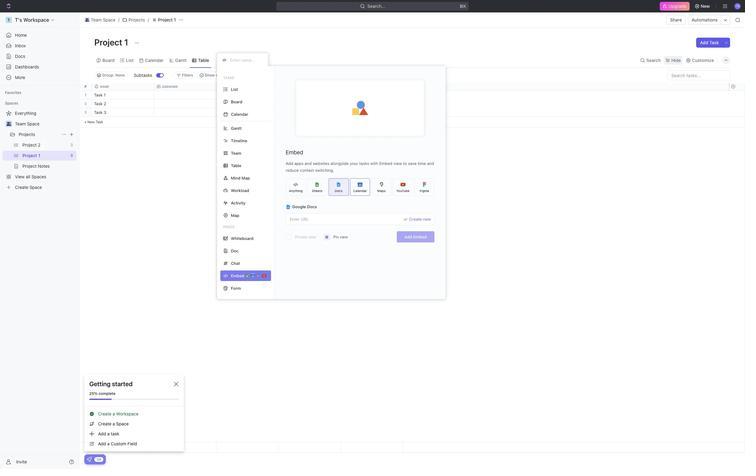 Task type: vqa. For each thing, say whether or not it's contained in the screenshot.
second / from the left
yes



Task type: describe. For each thing, give the bounding box(es) containing it.
timeline
[[231, 138, 247, 143]]

closed
[[216, 73, 228, 78]]

onboarding checklist button element
[[87, 457, 92, 462]]

hide button
[[664, 56, 683, 65]]

sheets
[[312, 189, 323, 193]]

to inside add apps and websites alongside your tasks with embed view to save time and reduce context switching.
[[403, 161, 407, 166]]

do for ‎task 2
[[226, 102, 231, 106]]

team inside "sidebar" navigation
[[15, 121, 26, 126]]

Enter name... field
[[229, 57, 263, 63]]

table link
[[197, 56, 209, 65]]

tasks
[[359, 161, 369, 166]]

favorites button
[[2, 89, 24, 96]]

a for space
[[113, 421, 115, 426]]

your
[[350, 161, 358, 166]]

getting
[[89, 380, 111, 388]]

or
[[404, 216, 408, 221]]

1 2 3
[[84, 93, 87, 114]]

mind
[[231, 175, 240, 180]]

alongside
[[331, 161, 349, 166]]

field
[[128, 441, 137, 446]]

1 horizontal spatial team space link
[[83, 16, 117, 24]]

add for add embed
[[405, 234, 412, 239]]

docs inside "sidebar" navigation
[[15, 54, 25, 59]]

doc
[[231, 248, 239, 253]]

user group image
[[85, 18, 89, 21]]

to do cell for task 3
[[216, 108, 279, 116]]

home link
[[2, 30, 77, 40]]

activity
[[231, 200, 246, 205]]

1 inside the "press space to select this row." row
[[104, 92, 106, 97]]

google docs
[[292, 204, 317, 209]]

add task
[[700, 40, 719, 45]]

view for private view
[[308, 235, 316, 239]]

form
[[231, 286, 241, 291]]

private view
[[295, 235, 316, 239]]

time
[[418, 161, 426, 166]]

view
[[225, 57, 235, 63]]

with
[[370, 161, 378, 166]]

0 horizontal spatial 3
[[84, 110, 87, 114]]

board link
[[101, 56, 115, 65]]

0 horizontal spatial projects link
[[19, 129, 59, 139]]

create a workspace
[[98, 411, 139, 416]]

add a custom field
[[98, 441, 137, 446]]

project 1 link
[[150, 16, 177, 24]]

#
[[84, 84, 87, 89]]

new for new task
[[88, 120, 95, 124]]

or create new
[[404, 216, 431, 221]]

search
[[647, 57, 661, 63]]

2 horizontal spatial calendar
[[353, 189, 367, 193]]

projects inside "sidebar" navigation
[[19, 132, 35, 137]]

save
[[408, 161, 417, 166]]

show closed button
[[197, 72, 230, 79]]

add embed button
[[397, 231, 435, 242]]

press space to select this row. row containing task 3
[[92, 108, 403, 118]]

maps
[[377, 189, 386, 193]]

onboarding checklist button image
[[87, 457, 92, 462]]

customize
[[692, 57, 714, 63]]

task 3
[[94, 110, 106, 115]]

‎task for ‎task 1
[[94, 92, 103, 97]]

favorites
[[5, 90, 21, 95]]

‎task for ‎task 2
[[94, 101, 103, 106]]

spaces
[[5, 101, 18, 106]]

subtasks button
[[131, 70, 156, 80]]

add a task
[[98, 431, 119, 436]]

customize button
[[684, 56, 716, 65]]

1 horizontal spatial map
[[242, 175, 250, 180]]

embed inside button
[[413, 234, 427, 239]]

press space to select this row. row containing 1
[[79, 91, 92, 99]]

to for ‎task 2
[[220, 102, 225, 106]]

create for create a workspace
[[98, 411, 111, 416]]

press space to select this row. row containing ‎task 1
[[92, 91, 403, 100]]

gantt link
[[174, 56, 187, 65]]

1 and from the left
[[305, 161, 312, 166]]

to for task 3
[[220, 110, 225, 115]]

0 vertical spatial create
[[409, 216, 422, 221]]

0 vertical spatial project 1
[[158, 17, 176, 22]]

1/4
[[96, 457, 101, 461]]

1 / from the left
[[118, 17, 120, 22]]

team space inside "sidebar" navigation
[[15, 121, 39, 126]]

do for task 3
[[226, 110, 231, 115]]

show closed
[[205, 73, 228, 78]]

add embed
[[405, 234, 427, 239]]

create a space
[[98, 421, 129, 426]]

share
[[670, 17, 682, 22]]

row inside grid
[[92, 83, 403, 91]]

automations button
[[689, 15, 721, 25]]

‎task 1
[[94, 92, 106, 97]]

1 vertical spatial list
[[231, 87, 238, 92]]

a for task
[[107, 431, 110, 436]]

2 for ‎task
[[104, 101, 106, 106]]

0 vertical spatial table
[[198, 57, 209, 63]]

home
[[15, 32, 27, 38]]

1 vertical spatial board
[[231, 99, 242, 104]]

workspace
[[116, 411, 139, 416]]

search...
[[367, 3, 385, 9]]

google
[[292, 204, 306, 209]]

0 horizontal spatial project
[[94, 37, 122, 47]]

tree inside "sidebar" navigation
[[2, 108, 77, 192]]

share button
[[666, 15, 686, 25]]

view button
[[217, 53, 237, 68]]

task inside the "press space to select this row." row
[[94, 110, 103, 115]]

0 vertical spatial projects link
[[121, 16, 147, 24]]

hide
[[671, 57, 681, 63]]

dashboards
[[15, 64, 39, 69]]

space inside tree
[[27, 121, 39, 126]]

⌘k
[[460, 3, 466, 9]]

switching.
[[315, 168, 334, 173]]

25%
[[89, 391, 98, 396]]

sidebar navigation
[[0, 12, 79, 469]]

1 vertical spatial map
[[231, 213, 239, 218]]

automations
[[692, 17, 718, 22]]

figma
[[420, 189, 429, 193]]

1 vertical spatial calendar
[[231, 112, 248, 117]]



Task type: locate. For each thing, give the bounding box(es) containing it.
0 vertical spatial team
[[91, 17, 102, 22]]

press space to select this row. row containing 3
[[79, 108, 92, 117]]

3 inside the "press space to select this row." row
[[104, 110, 106, 115]]

1 horizontal spatial calendar
[[231, 112, 248, 117]]

0 vertical spatial board
[[102, 57, 115, 63]]

embed inside add apps and websites alongside your tasks with embed view to save time and reduce context switching.
[[379, 161, 392, 166]]

0 vertical spatial do
[[226, 102, 231, 106]]

create up create a space
[[98, 411, 111, 416]]

to do cell
[[216, 99, 279, 108], [216, 108, 279, 116]]

2 horizontal spatial view
[[394, 161, 402, 166]]

1 horizontal spatial project
[[158, 17, 173, 22]]

row group
[[79, 91, 92, 128], [92, 91, 403, 128], [729, 91, 745, 128], [729, 442, 745, 453]]

2 horizontal spatial docs
[[335, 189, 343, 193]]

gantt up timeline
[[231, 126, 242, 131]]

0 vertical spatial projects
[[129, 17, 145, 22]]

a up create a space
[[113, 411, 115, 416]]

reduce
[[286, 168, 299, 173]]

list up subtasks 'button'
[[126, 57, 134, 63]]

user group image
[[6, 122, 11, 126]]

/
[[118, 17, 120, 22], [148, 17, 149, 22]]

0 horizontal spatial embed
[[286, 149, 303, 156]]

map right the mind
[[242, 175, 250, 180]]

board left list link
[[102, 57, 115, 63]]

a
[[113, 411, 115, 416], [113, 421, 115, 426], [107, 431, 110, 436], [107, 441, 110, 446]]

calendar link
[[144, 56, 164, 65]]

gantt
[[175, 57, 187, 63], [231, 126, 242, 131]]

1 do from the top
[[226, 102, 231, 106]]

1 horizontal spatial new
[[701, 3, 710, 9]]

press space to select this row. row
[[79, 91, 92, 99], [92, 91, 403, 100], [79, 99, 92, 108], [92, 99, 403, 109], [79, 108, 92, 117], [92, 108, 403, 118], [92, 442, 403, 453]]

space
[[103, 17, 115, 22], [27, 121, 39, 126], [116, 421, 129, 426]]

0 horizontal spatial calendar
[[145, 57, 164, 63]]

0 vertical spatial to do cell
[[216, 99, 279, 108]]

and right time
[[427, 161, 434, 166]]

add for add apps and websites alongside your tasks with embed view to save time and reduce context switching.
[[286, 161, 293, 166]]

Enter URL text field
[[286, 214, 404, 225]]

to
[[220, 102, 225, 106], [220, 110, 225, 115], [403, 161, 407, 166]]

new up automations
[[701, 3, 710, 9]]

Search tasks... text field
[[668, 71, 730, 80]]

1 horizontal spatial list
[[231, 87, 238, 92]]

project 1
[[158, 17, 176, 22], [94, 37, 130, 47]]

new task
[[88, 120, 103, 124]]

1 vertical spatial team space link
[[15, 119, 75, 129]]

row
[[92, 83, 403, 91]]

do down tasks
[[226, 102, 231, 106]]

1 horizontal spatial space
[[103, 17, 115, 22]]

team
[[91, 17, 102, 22], [15, 121, 26, 126], [231, 150, 241, 155]]

projects
[[129, 17, 145, 22], [19, 132, 35, 137]]

docs right sheets
[[335, 189, 343, 193]]

a left task
[[107, 431, 110, 436]]

getting started
[[89, 380, 133, 388]]

add up reduce
[[286, 161, 293, 166]]

0 horizontal spatial 2
[[85, 101, 87, 106]]

2 vertical spatial calendar
[[353, 189, 367, 193]]

1 horizontal spatial project 1
[[158, 17, 176, 22]]

calendar up subtasks 'button'
[[145, 57, 164, 63]]

1 vertical spatial project
[[94, 37, 122, 47]]

youtube
[[396, 189, 410, 193]]

search button
[[638, 56, 663, 65]]

0 horizontal spatial projects
[[19, 132, 35, 137]]

2
[[104, 101, 106, 106], [85, 101, 87, 106]]

1 horizontal spatial and
[[427, 161, 434, 166]]

1 horizontal spatial gantt
[[231, 126, 242, 131]]

0 horizontal spatial /
[[118, 17, 120, 22]]

a for custom
[[107, 441, 110, 446]]

1 ‎task from the top
[[94, 92, 103, 97]]

‎task up ‎task 2
[[94, 92, 103, 97]]

0 horizontal spatial docs
[[15, 54, 25, 59]]

tree
[[2, 108, 77, 192]]

2 vertical spatial task
[[96, 120, 103, 124]]

view button
[[217, 56, 237, 65]]

0 vertical spatial map
[[242, 175, 250, 180]]

show
[[205, 73, 215, 78]]

3
[[104, 110, 106, 115], [84, 110, 87, 114]]

new inside button
[[701, 3, 710, 9]]

add down add a task
[[98, 441, 106, 446]]

0 horizontal spatial board
[[102, 57, 115, 63]]

invite
[[16, 459, 27, 464]]

team right user group image
[[15, 121, 26, 126]]

2 inside the "press space to select this row." row
[[104, 101, 106, 106]]

add task button
[[696, 38, 723, 48]]

and
[[305, 161, 312, 166], [427, 161, 434, 166]]

list down tasks
[[231, 87, 238, 92]]

embed right with
[[379, 161, 392, 166]]

2 vertical spatial to
[[403, 161, 407, 166]]

1 vertical spatial new
[[88, 120, 95, 124]]

1 horizontal spatial team space
[[91, 17, 115, 22]]

2 vertical spatial space
[[116, 421, 129, 426]]

add for add a task
[[98, 431, 106, 436]]

1 horizontal spatial table
[[231, 163, 241, 168]]

new for new
[[701, 3, 710, 9]]

team space
[[91, 17, 115, 22], [15, 121, 39, 126]]

0 horizontal spatial space
[[27, 121, 39, 126]]

2 inside 1 2 3
[[85, 101, 87, 106]]

view right private
[[308, 235, 316, 239]]

2 for 1
[[85, 101, 87, 106]]

2 vertical spatial docs
[[307, 204, 317, 209]]

workload
[[231, 188, 249, 193]]

add inside add apps and websites alongside your tasks with embed view to save time and reduce context switching.
[[286, 161, 293, 166]]

0 vertical spatial team space
[[91, 17, 115, 22]]

0 vertical spatial calendar
[[145, 57, 164, 63]]

‎task 2
[[94, 101, 106, 106]]

0 vertical spatial ‎task
[[94, 92, 103, 97]]

0 horizontal spatial view
[[308, 235, 316, 239]]

create right or
[[409, 216, 422, 221]]

1 vertical spatial task
[[94, 110, 103, 115]]

0 vertical spatial list
[[126, 57, 134, 63]]

0 vertical spatial docs
[[15, 54, 25, 59]]

task down task 3
[[96, 120, 103, 124]]

add left task
[[98, 431, 106, 436]]

0 horizontal spatial team space link
[[15, 119, 75, 129]]

1 to do cell from the top
[[216, 99, 279, 108]]

1 vertical spatial docs
[[335, 189, 343, 193]]

task
[[111, 431, 119, 436]]

inbox
[[15, 43, 26, 48]]

2 and from the left
[[427, 161, 434, 166]]

do up timeline
[[226, 110, 231, 115]]

complete
[[99, 391, 115, 396]]

view left the save
[[394, 161, 402, 166]]

new inside grid
[[88, 120, 95, 124]]

1 vertical spatial do
[[226, 110, 231, 115]]

team right user group icon
[[91, 17, 102, 22]]

1 to do from the top
[[220, 102, 231, 106]]

create up add a task
[[98, 421, 111, 426]]

0 horizontal spatial map
[[231, 213, 239, 218]]

1 vertical spatial to do cell
[[216, 108, 279, 116]]

create for create a space
[[98, 421, 111, 426]]

task for new task
[[96, 120, 103, 124]]

1 horizontal spatial embed
[[379, 161, 392, 166]]

task down ‎task 2
[[94, 110, 103, 115]]

1 horizontal spatial docs
[[307, 204, 317, 209]]

gantt inside 'link'
[[175, 57, 187, 63]]

2 do from the top
[[226, 110, 231, 115]]

1 vertical spatial projects
[[19, 132, 35, 137]]

1 inside 1 2 3
[[85, 93, 86, 97]]

a up task
[[113, 421, 115, 426]]

2 vertical spatial team
[[231, 150, 241, 155]]

task for add task
[[710, 40, 719, 45]]

1 vertical spatial embed
[[379, 161, 392, 166]]

2 ‎task from the top
[[94, 101, 103, 106]]

task inside add task button
[[710, 40, 719, 45]]

1 vertical spatial table
[[231, 163, 241, 168]]

2 horizontal spatial embed
[[413, 234, 427, 239]]

map down activity
[[231, 213, 239, 218]]

0 vertical spatial space
[[103, 17, 115, 22]]

pages
[[223, 225, 234, 229]]

whiteboard
[[231, 236, 253, 241]]

and up context at left top
[[305, 161, 312, 166]]

space right user group image
[[27, 121, 39, 126]]

dashboards link
[[2, 62, 77, 72]]

tree containing team space
[[2, 108, 77, 192]]

1 horizontal spatial view
[[340, 235, 348, 239]]

row group containing 1 2 3
[[79, 91, 92, 128]]

task up customize
[[710, 40, 719, 45]]

0 vertical spatial gantt
[[175, 57, 187, 63]]

0 horizontal spatial table
[[198, 57, 209, 63]]

0 horizontal spatial list
[[126, 57, 134, 63]]

team space right user group image
[[15, 121, 39, 126]]

table
[[198, 57, 209, 63], [231, 163, 241, 168]]

press space to select this row. row containing ‎task 2
[[92, 99, 403, 109]]

1 vertical spatial space
[[27, 121, 39, 126]]

to do cell for ‎task 2
[[216, 99, 279, 108]]

do
[[226, 102, 231, 106], [226, 110, 231, 115]]

team space right user group icon
[[91, 17, 115, 22]]

new down task 3
[[88, 120, 95, 124]]

0 vertical spatial to do
[[220, 102, 231, 106]]

1 vertical spatial gantt
[[231, 126, 242, 131]]

row group containing ‎task 1
[[92, 91, 403, 128]]

3 down ‎task 2
[[104, 110, 106, 115]]

2 horizontal spatial space
[[116, 421, 129, 426]]

anything
[[289, 189, 303, 193]]

1
[[174, 17, 176, 22], [124, 37, 128, 47], [104, 92, 106, 97], [85, 93, 86, 97]]

board
[[102, 57, 115, 63], [231, 99, 242, 104]]

space down create a workspace
[[116, 421, 129, 426]]

2 to do cell from the top
[[216, 108, 279, 116]]

25% complete
[[89, 391, 115, 396]]

to do for ‎task 2
[[220, 102, 231, 106]]

tasks
[[223, 76, 234, 80]]

1 horizontal spatial 3
[[104, 110, 106, 115]]

2 vertical spatial create
[[98, 421, 111, 426]]

map
[[242, 175, 250, 180], [231, 213, 239, 218]]

1 vertical spatial project 1
[[94, 37, 130, 47]]

add for add task
[[700, 40, 708, 45]]

table up "show"
[[198, 57, 209, 63]]

0 vertical spatial embed
[[286, 149, 303, 156]]

task
[[710, 40, 719, 45], [94, 110, 103, 115], [96, 120, 103, 124]]

table up the mind
[[231, 163, 241, 168]]

websites
[[313, 161, 329, 166]]

space right user group icon
[[103, 17, 115, 22]]

0 horizontal spatial project 1
[[94, 37, 130, 47]]

close image
[[174, 382, 178, 386]]

calendar left maps
[[353, 189, 367, 193]]

list link
[[125, 56, 134, 65]]

add apps and websites alongside your tasks with embed view to save time and reduce context switching.
[[286, 161, 434, 173]]

2 to do from the top
[[220, 110, 231, 115]]

3 left task 3
[[84, 110, 87, 114]]

custom
[[111, 441, 126, 446]]

embed up apps
[[286, 149, 303, 156]]

1 horizontal spatial board
[[231, 99, 242, 104]]

chat
[[231, 261, 240, 266]]

2 / from the left
[[148, 17, 149, 22]]

view inside add apps and websites alongside your tasks with embed view to save time and reduce context switching.
[[394, 161, 402, 166]]

a for workspace
[[113, 411, 115, 416]]

docs right the google
[[307, 204, 317, 209]]

2 up task 3
[[104, 101, 106, 106]]

pin
[[333, 235, 339, 239]]

0 horizontal spatial and
[[305, 161, 312, 166]]

team space link
[[83, 16, 117, 24], [15, 119, 75, 129]]

cell
[[154, 91, 216, 99], [216, 91, 279, 99], [279, 91, 341, 99], [154, 99, 216, 108], [279, 99, 341, 108], [154, 108, 216, 116], [279, 108, 341, 116]]

embed down or create new
[[413, 234, 427, 239]]

0 horizontal spatial team
[[15, 121, 26, 126]]

1 horizontal spatial /
[[148, 17, 149, 22]]

apps
[[294, 161, 304, 166]]

a down add a task
[[107, 441, 110, 446]]

1 vertical spatial ‎task
[[94, 101, 103, 106]]

docs down the inbox
[[15, 54, 25, 59]]

upgrade
[[669, 3, 687, 9]]

add down or
[[405, 234, 412, 239]]

view right pin
[[340, 235, 348, 239]]

1 vertical spatial to do
[[220, 110, 231, 115]]

docs link
[[2, 51, 77, 61]]

upgrade link
[[660, 2, 690, 11]]

0 horizontal spatial new
[[88, 120, 95, 124]]

‎task down ‎task 1
[[94, 101, 103, 106]]

2 vertical spatial embed
[[413, 234, 427, 239]]

team space link inside tree
[[15, 119, 75, 129]]

0 vertical spatial project
[[158, 17, 173, 22]]

0 vertical spatial task
[[710, 40, 719, 45]]

1 vertical spatial projects link
[[19, 129, 59, 139]]

calendar up timeline
[[231, 112, 248, 117]]

context
[[300, 168, 314, 173]]

grid
[[79, 83, 745, 453]]

inbox link
[[2, 41, 77, 51]]

0 vertical spatial new
[[701, 3, 710, 9]]

2 horizontal spatial team
[[231, 150, 241, 155]]

projects link
[[121, 16, 147, 24], [19, 129, 59, 139]]

mind map
[[231, 175, 250, 180]]

create
[[409, 216, 422, 221], [98, 411, 111, 416], [98, 421, 111, 426]]

view for pin view
[[340, 235, 348, 239]]

project
[[158, 17, 173, 22], [94, 37, 122, 47]]

subtasks
[[134, 73, 152, 78]]

pin view
[[333, 235, 348, 239]]

press space to select this row. row containing 2
[[79, 99, 92, 108]]

add up customize
[[700, 40, 708, 45]]

1 vertical spatial team
[[15, 121, 26, 126]]

1 vertical spatial to
[[220, 110, 225, 115]]

board down tasks
[[231, 99, 242, 104]]

0 vertical spatial team space link
[[83, 16, 117, 24]]

gantt left 'table' link
[[175, 57, 187, 63]]

1 horizontal spatial team
[[91, 17, 102, 22]]

add for add a custom field
[[98, 441, 106, 446]]

1 vertical spatial create
[[98, 411, 111, 416]]

private
[[295, 235, 307, 239]]

1 vertical spatial team space
[[15, 121, 39, 126]]

1 horizontal spatial projects
[[129, 17, 145, 22]]

team down timeline
[[231, 150, 241, 155]]

2 left ‎task 2
[[85, 101, 87, 106]]

to do for task 3
[[220, 110, 231, 115]]

started
[[112, 380, 133, 388]]

grid containing ‎task 1
[[79, 83, 745, 453]]



